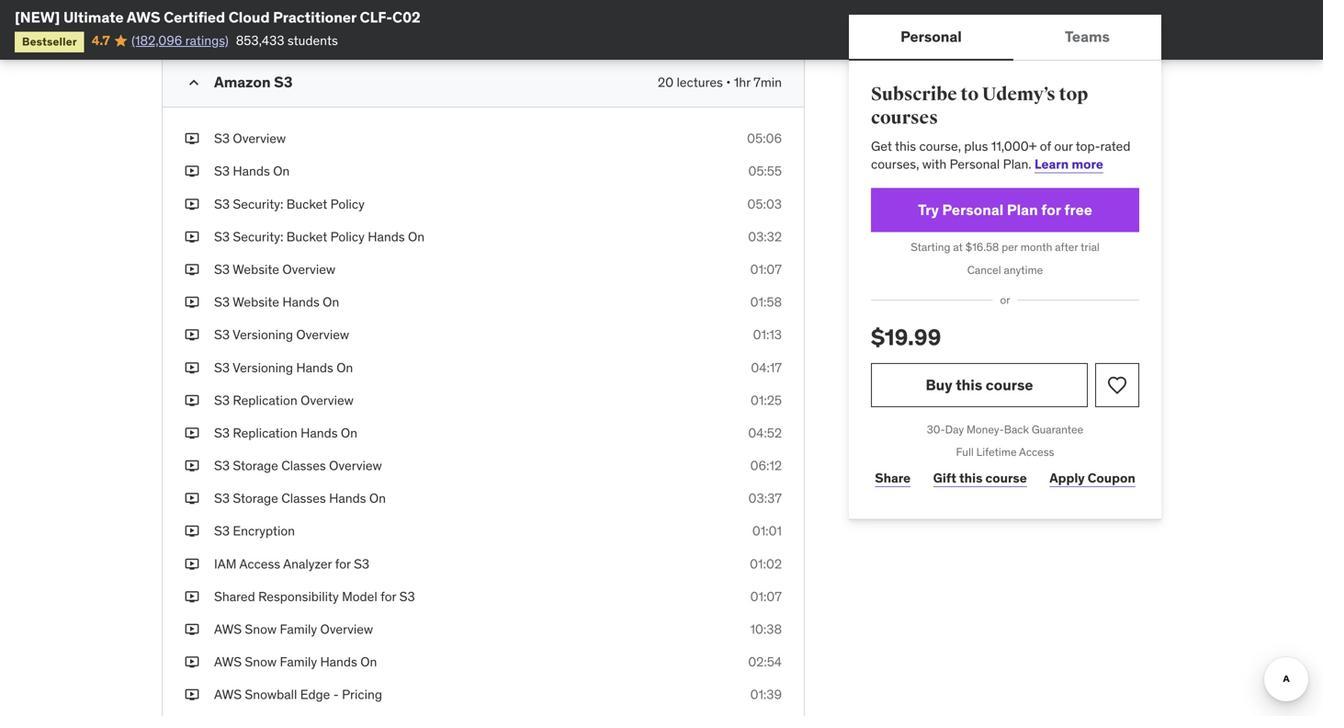 Task type: vqa. For each thing, say whether or not it's contained in the screenshot.
highest
no



Task type: describe. For each thing, give the bounding box(es) containing it.
1hr
[[734, 74, 751, 91]]

elb
[[214, 18, 238, 35]]

starting
[[911, 240, 951, 254]]

policy for s3 security: bucket policy
[[331, 196, 365, 212]]

s3 for s3 overview
[[214, 130, 230, 147]]

students
[[288, 32, 338, 49]]

small image
[[185, 74, 203, 92]]

xsmall image for s3 storage classes overview
[[185, 457, 200, 475]]

for for model
[[381, 588, 396, 605]]

aws for aws snow family overview
[[214, 621, 242, 638]]

aws for aws snow family hands on
[[214, 654, 242, 670]]

top-
[[1076, 138, 1101, 154]]

s3 for s3 website overview
[[214, 261, 230, 278]]

learn
[[1035, 156, 1069, 172]]

xsmall image for aws snow family hands on
[[185, 653, 200, 671]]

s3 right model
[[400, 588, 415, 605]]

s3 for s3 encryption
[[214, 523, 230, 539]]

try
[[919, 200, 940, 219]]

xsmall image for s3 security: bucket policy
[[185, 195, 200, 213]]

personal inside button
[[901, 27, 962, 46]]

xsmall image for s3 hands on
[[185, 162, 200, 180]]

s3 overview
[[214, 130, 286, 147]]

or
[[1001, 293, 1011, 307]]

s3 versioning hands on
[[214, 359, 353, 376]]

[new]
[[15, 8, 60, 27]]

ultimate
[[63, 8, 124, 27]]

encryption
[[233, 523, 295, 539]]

snowball
[[245, 686, 297, 703]]

udemy's
[[983, 83, 1056, 106]]

s3 security: bucket policy
[[214, 196, 365, 212]]

&
[[241, 18, 249, 35]]

wishlist image
[[1107, 374, 1129, 396]]

s3 for s3 storage classes overview
[[214, 457, 230, 474]]

more
[[1072, 156, 1104, 172]]

s3 for s3 replication hands on
[[214, 425, 230, 441]]

03:37
[[749, 490, 782, 507]]

s3 for s3 security: bucket policy
[[214, 196, 230, 212]]

s3 right amazon at top
[[274, 73, 293, 92]]

buy this course
[[926, 375, 1034, 394]]

subscribe to udemy's top courses
[[872, 83, 1089, 129]]

family for overview
[[280, 621, 317, 638]]

overview down s3 security: bucket policy hands on
[[283, 261, 336, 278]]

2 vertical spatial personal
[[943, 200, 1004, 219]]

s3 versioning overview
[[214, 327, 349, 343]]

06:12
[[751, 457, 782, 474]]

0 horizontal spatial access
[[239, 556, 281, 572]]

aws snow family hands on
[[214, 654, 377, 670]]

shared responsibility model for s3
[[214, 588, 415, 605]]

(182,096 ratings)
[[132, 32, 229, 49]]

learn more link
[[1035, 156, 1104, 172]]

snow for aws snow family overview
[[245, 621, 277, 638]]

try personal plan for free link
[[872, 188, 1140, 232]]

853,433 students
[[236, 32, 338, 49]]

aws snowball edge - pricing
[[214, 686, 382, 703]]

aws snow family overview
[[214, 621, 373, 638]]

xsmall image for shared responsibility model for s3
[[185, 588, 200, 606]]

11,000+
[[992, 138, 1037, 154]]

overview down model
[[320, 621, 373, 638]]

01:39
[[751, 686, 782, 703]]

bucket for s3 security: bucket policy hands on
[[287, 228, 328, 245]]

02:54
[[749, 654, 782, 670]]

s3 for s3 replication overview
[[214, 392, 230, 409]]

s3 website overview
[[214, 261, 336, 278]]

aws for aws snowball edge - pricing
[[214, 686, 242, 703]]

free
[[1065, 200, 1093, 219]]

responsibility
[[258, 588, 339, 605]]

4.7
[[92, 32, 110, 49]]

01:02
[[750, 556, 782, 572]]

ratings)
[[185, 32, 229, 49]]

practitioner
[[273, 8, 357, 27]]

lifetime
[[977, 445, 1017, 459]]

30-
[[927, 422, 946, 437]]

course,
[[920, 138, 962, 154]]

•
[[727, 74, 731, 91]]

buy
[[926, 375, 953, 394]]

30-day money-back guarantee full lifetime access
[[927, 422, 1084, 459]]

website for overview
[[233, 261, 279, 278]]

s3 encryption
[[214, 523, 295, 539]]

cancel
[[968, 263, 1002, 277]]

courses,
[[872, 156, 920, 172]]

courses
[[872, 107, 939, 129]]

starting at $16.58 per month after trial cancel anytime
[[911, 240, 1100, 277]]

plan.
[[1004, 156, 1032, 172]]

iam
[[214, 556, 237, 572]]

our
[[1055, 138, 1073, 154]]

this for gift
[[960, 470, 983, 486]]

plus
[[965, 138, 989, 154]]

subscribe
[[872, 83, 958, 106]]

apply
[[1050, 470, 1085, 486]]

overview up s3 storage classes hands on
[[329, 457, 382, 474]]

website for hands
[[233, 294, 279, 310]]

anytime
[[1004, 263, 1044, 277]]

xsmall image for s3 overview
[[185, 130, 200, 148]]

s3 for s3 website hands on
[[214, 294, 230, 310]]

shared
[[214, 588, 255, 605]]

xsmall image for aws snowball edge - pricing
[[185, 686, 200, 704]]

05:03
[[748, 196, 782, 212]]

plan
[[1007, 200, 1039, 219]]

clf-
[[360, 8, 393, 27]]

versioning for hands
[[233, 359, 293, 376]]

storage for s3 storage classes overview
[[233, 457, 278, 474]]

classes for hands
[[282, 490, 326, 507]]

learn more
[[1035, 156, 1104, 172]]

01:25
[[751, 392, 782, 409]]

buy this course button
[[872, 363, 1089, 407]]

trial
[[1081, 240, 1100, 254]]

guarantee
[[1032, 422, 1084, 437]]

analyzer
[[283, 556, 332, 572]]

replication for hands
[[233, 425, 298, 441]]

s3 website hands on
[[214, 294, 339, 310]]



Task type: locate. For each thing, give the bounding box(es) containing it.
xsmall image for iam access analyzer for s3
[[185, 555, 200, 573]]

for
[[1042, 200, 1062, 219], [335, 556, 351, 572], [381, 588, 396, 605]]

snow down shared
[[245, 621, 277, 638]]

policy up s3 security: bucket policy hands on
[[331, 196, 365, 212]]

2 storage from the top
[[233, 490, 278, 507]]

with
[[923, 156, 947, 172]]

cloud
[[229, 8, 270, 27]]

2 snow from the top
[[245, 654, 277, 670]]

1 storage from the top
[[233, 457, 278, 474]]

2 xsmall image from the top
[[185, 162, 200, 180]]

0 horizontal spatial for
[[335, 556, 351, 572]]

this for buy
[[956, 375, 983, 394]]

s3 up s3 hands on
[[214, 130, 230, 147]]

s3 down s3 overview
[[214, 163, 230, 179]]

1 vertical spatial policy
[[331, 228, 365, 245]]

website up s3 website hands on
[[233, 261, 279, 278]]

1 course from the top
[[986, 375, 1034, 394]]

0 vertical spatial storage
[[233, 457, 278, 474]]

0 vertical spatial website
[[233, 261, 279, 278]]

storage
[[233, 457, 278, 474], [233, 490, 278, 507]]

replication
[[233, 392, 298, 409], [233, 425, 298, 441]]

s3
[[274, 73, 293, 92], [214, 130, 230, 147], [214, 163, 230, 179], [214, 196, 230, 212], [214, 228, 230, 245], [214, 261, 230, 278], [214, 294, 230, 310], [214, 327, 230, 343], [214, 359, 230, 376], [214, 392, 230, 409], [214, 425, 230, 441], [214, 457, 230, 474], [214, 490, 230, 507], [214, 523, 230, 539], [354, 556, 370, 572], [400, 588, 415, 605]]

(182,096
[[132, 32, 182, 49]]

this right gift
[[960, 470, 983, 486]]

family down responsibility at the bottom left of the page
[[280, 621, 317, 638]]

2 course from the top
[[986, 470, 1028, 486]]

1 xsmall image from the top
[[185, 130, 200, 148]]

s3 replication hands on
[[214, 425, 358, 441]]

0 vertical spatial security:
[[233, 196, 284, 212]]

policy down s3 security: bucket policy
[[331, 228, 365, 245]]

2 01:07 from the top
[[751, 588, 782, 605]]

01:01
[[753, 523, 782, 539]]

security: up s3 website overview
[[233, 228, 284, 245]]

share
[[875, 470, 911, 486]]

0 vertical spatial policy
[[331, 196, 365, 212]]

s3 down s3 website overview
[[214, 294, 230, 310]]

s3 down s3 replication overview at the left
[[214, 425, 230, 441]]

05:55
[[749, 163, 782, 179]]

teams
[[1066, 27, 1111, 46]]

s3 storage classes overview
[[214, 457, 382, 474]]

bestseller
[[22, 34, 77, 49]]

s3 up model
[[354, 556, 370, 572]]

01:58
[[751, 294, 782, 310]]

03:32
[[748, 228, 782, 245]]

xsmall image for s3 encryption
[[185, 522, 200, 540]]

quiz
[[281, 18, 307, 35]]

back
[[1005, 422, 1030, 437]]

$19.99
[[872, 324, 942, 351]]

xsmall image
[[185, 130, 200, 148], [185, 162, 200, 180], [185, 293, 200, 311], [185, 359, 200, 377], [185, 392, 200, 410], [185, 457, 200, 475], [185, 522, 200, 540], [185, 555, 200, 573], [185, 621, 200, 639], [185, 686, 200, 704]]

for left free at right
[[1042, 200, 1062, 219]]

storage up s3 encryption
[[233, 490, 278, 507]]

teams button
[[1014, 15, 1162, 59]]

1 vertical spatial course
[[986, 470, 1028, 486]]

bucket down s3 security: bucket policy
[[287, 228, 328, 245]]

security: down s3 hands on
[[233, 196, 284, 212]]

1 horizontal spatial for
[[381, 588, 396, 605]]

personal up subscribe
[[901, 27, 962, 46]]

for for analyzer
[[335, 556, 351, 572]]

for right model
[[381, 588, 396, 605]]

1 snow from the top
[[245, 621, 277, 638]]

access down encryption
[[239, 556, 281, 572]]

on
[[273, 163, 290, 179], [408, 228, 425, 245], [323, 294, 339, 310], [337, 359, 353, 376], [341, 425, 358, 441], [369, 490, 386, 507], [361, 654, 377, 670]]

day
[[946, 422, 965, 437]]

pricing
[[342, 686, 382, 703]]

01:07 up the 10:38
[[751, 588, 782, 605]]

s3 for s3 security: bucket policy hands on
[[214, 228, 230, 245]]

0 vertical spatial 01:07
[[751, 261, 782, 278]]

3 xsmall image from the top
[[185, 228, 200, 246]]

0 vertical spatial this
[[895, 138, 917, 154]]

xsmall image for s3 storage classes hands on
[[185, 490, 200, 508]]

c02
[[393, 8, 421, 27]]

versioning down s3 versioning overview
[[233, 359, 293, 376]]

s3 down s3 versioning overview
[[214, 359, 230, 376]]

1 versioning from the top
[[233, 327, 293, 343]]

1 policy from the top
[[331, 196, 365, 212]]

0 vertical spatial for
[[1042, 200, 1062, 219]]

personal up $16.58
[[943, 200, 1004, 219]]

0 vertical spatial personal
[[901, 27, 962, 46]]

0 vertical spatial replication
[[233, 392, 298, 409]]

xsmall image for s3 versioning hands on
[[185, 359, 200, 377]]

security: for s3 security: bucket policy
[[233, 196, 284, 212]]

get this course, plus 11,000+ of our top-rated courses, with personal plan.
[[872, 138, 1131, 172]]

elb & asg quiz
[[214, 18, 307, 35]]

of
[[1041, 138, 1052, 154]]

7 xsmall image from the top
[[185, 490, 200, 508]]

apply coupon
[[1050, 470, 1136, 486]]

amazon s3
[[214, 73, 293, 92]]

this inside buy this course button
[[956, 375, 983, 394]]

access inside the 30-day money-back guarantee full lifetime access
[[1020, 445, 1055, 459]]

04:17
[[751, 359, 782, 376]]

course for buy this course
[[986, 375, 1034, 394]]

website
[[233, 261, 279, 278], [233, 294, 279, 310]]

1 vertical spatial for
[[335, 556, 351, 572]]

apply coupon button
[[1046, 460, 1140, 497]]

1 family from the top
[[280, 621, 317, 638]]

policy for s3 security: bucket policy hands on
[[331, 228, 365, 245]]

0 vertical spatial snow
[[245, 621, 277, 638]]

1 vertical spatial website
[[233, 294, 279, 310]]

tab list
[[850, 15, 1162, 61]]

after
[[1056, 240, 1079, 254]]

01:13
[[753, 327, 782, 343]]

storage down s3 replication hands on
[[233, 457, 278, 474]]

this inside get this course, plus 11,000+ of our top-rated courses, with personal plan.
[[895, 138, 917, 154]]

0 vertical spatial versioning
[[233, 327, 293, 343]]

1 vertical spatial security:
[[233, 228, 284, 245]]

1 website from the top
[[233, 261, 279, 278]]

7min
[[754, 74, 782, 91]]

xsmall image for elb & asg quiz
[[185, 18, 200, 36]]

storage for s3 storage classes hands on
[[233, 490, 278, 507]]

0 vertical spatial course
[[986, 375, 1034, 394]]

s3 security: bucket policy hands on
[[214, 228, 425, 245]]

2 versioning from the top
[[233, 359, 293, 376]]

s3 for s3 storage classes hands on
[[214, 490, 230, 507]]

security: for s3 security: bucket policy hands on
[[233, 228, 284, 245]]

1 bucket from the top
[[287, 196, 328, 212]]

course inside button
[[986, 375, 1034, 394]]

01:07
[[751, 261, 782, 278], [751, 588, 782, 605]]

at
[[954, 240, 963, 254]]

classes for overview
[[282, 457, 326, 474]]

2 website from the top
[[233, 294, 279, 310]]

xsmall image for aws snow family overview
[[185, 621, 200, 639]]

family for hands
[[280, 654, 317, 670]]

edge
[[300, 686, 330, 703]]

s3 for s3 versioning hands on
[[214, 359, 230, 376]]

1 classes from the top
[[282, 457, 326, 474]]

20
[[658, 74, 674, 91]]

rated
[[1101, 138, 1131, 154]]

course for gift this course
[[986, 470, 1028, 486]]

2 xsmall image from the top
[[185, 195, 200, 213]]

xsmall image for s3 replication hands on
[[185, 424, 200, 442]]

2 horizontal spatial for
[[1042, 200, 1062, 219]]

gift
[[934, 470, 957, 486]]

5 xsmall image from the top
[[185, 326, 200, 344]]

s3 for s3 hands on
[[214, 163, 230, 179]]

2 vertical spatial for
[[381, 588, 396, 605]]

1 vertical spatial this
[[956, 375, 983, 394]]

overview up s3 replication hands on
[[301, 392, 354, 409]]

lectures
[[677, 74, 723, 91]]

1 vertical spatial classes
[[282, 490, 326, 507]]

2 replication from the top
[[233, 425, 298, 441]]

2 policy from the top
[[331, 228, 365, 245]]

s3 replication overview
[[214, 392, 354, 409]]

6 xsmall image from the top
[[185, 457, 200, 475]]

overview up the s3 versioning hands on
[[296, 327, 349, 343]]

website down s3 website overview
[[233, 294, 279, 310]]

1 vertical spatial bucket
[[287, 228, 328, 245]]

overview up s3 hands on
[[233, 130, 286, 147]]

1 vertical spatial versioning
[[233, 359, 293, 376]]

personal inside get this course, plus 11,000+ of our top-rated courses, with personal plan.
[[950, 156, 1001, 172]]

9 xsmall image from the top
[[185, 621, 200, 639]]

1 replication from the top
[[233, 392, 298, 409]]

access
[[1020, 445, 1055, 459], [239, 556, 281, 572]]

s3 up s3 encryption
[[214, 490, 230, 507]]

8 xsmall image from the top
[[185, 588, 200, 606]]

xsmall image for s3 versioning overview
[[185, 326, 200, 344]]

1 vertical spatial family
[[280, 654, 317, 670]]

money-
[[967, 422, 1005, 437]]

security:
[[233, 196, 284, 212], [233, 228, 284, 245]]

2 vertical spatial this
[[960, 470, 983, 486]]

s3 down s3 website hands on
[[214, 327, 230, 343]]

get
[[872, 138, 893, 154]]

aws
[[127, 8, 161, 27], [214, 621, 242, 638], [214, 654, 242, 670], [214, 686, 242, 703]]

01:07 up 01:58
[[751, 261, 782, 278]]

5 xsmall image from the top
[[185, 392, 200, 410]]

model
[[342, 588, 378, 605]]

bucket
[[287, 196, 328, 212], [287, 228, 328, 245]]

family up aws snowball edge - pricing
[[280, 654, 317, 670]]

1 vertical spatial replication
[[233, 425, 298, 441]]

$16.58
[[966, 240, 1000, 254]]

8 xsmall image from the top
[[185, 555, 200, 573]]

gift this course
[[934, 470, 1028, 486]]

s3 down s3 replication hands on
[[214, 457, 230, 474]]

4 xsmall image from the top
[[185, 261, 200, 279]]

7 xsmall image from the top
[[185, 522, 200, 540]]

certified
[[164, 8, 225, 27]]

coupon
[[1088, 470, 1136, 486]]

1 vertical spatial access
[[239, 556, 281, 572]]

1 vertical spatial snow
[[245, 654, 277, 670]]

classes up s3 storage classes hands on
[[282, 457, 326, 474]]

10 xsmall image from the top
[[185, 686, 200, 704]]

1 vertical spatial 01:07
[[751, 588, 782, 605]]

xsmall image for s3 replication overview
[[185, 392, 200, 410]]

10:38
[[751, 621, 782, 638]]

20 lectures • 1hr 7min
[[658, 74, 782, 91]]

s3 for s3 versioning overview
[[214, 327, 230, 343]]

family
[[280, 621, 317, 638], [280, 654, 317, 670]]

05:06
[[747, 130, 782, 147]]

try personal plan for free
[[919, 200, 1093, 219]]

this
[[895, 138, 917, 154], [956, 375, 983, 394], [960, 470, 983, 486]]

access down back
[[1020, 445, 1055, 459]]

1 vertical spatial storage
[[233, 490, 278, 507]]

0 vertical spatial family
[[280, 621, 317, 638]]

classes down s3 storage classes overview on the left
[[282, 490, 326, 507]]

s3 up s3 website hands on
[[214, 261, 230, 278]]

xsmall image for s3 website hands on
[[185, 293, 200, 311]]

replication down the s3 versioning hands on
[[233, 392, 298, 409]]

s3 up s3 website overview
[[214, 228, 230, 245]]

0 vertical spatial access
[[1020, 445, 1055, 459]]

replication down s3 replication overview at the left
[[233, 425, 298, 441]]

course up back
[[986, 375, 1034, 394]]

to
[[961, 83, 979, 106]]

[new] ultimate aws certified cloud practitioner clf-c02
[[15, 8, 421, 27]]

1 xsmall image from the top
[[185, 18, 200, 36]]

bucket up s3 security: bucket policy hands on
[[287, 196, 328, 212]]

replication for overview
[[233, 392, 298, 409]]

snow for aws snow family hands on
[[245, 654, 277, 670]]

month
[[1021, 240, 1053, 254]]

2 security: from the top
[[233, 228, 284, 245]]

snow up snowball
[[245, 654, 277, 670]]

this up courses,
[[895, 138, 917, 154]]

xsmall image for s3 website overview
[[185, 261, 200, 279]]

1 vertical spatial personal
[[950, 156, 1001, 172]]

3 xsmall image from the top
[[185, 293, 200, 311]]

0 vertical spatial classes
[[282, 457, 326, 474]]

1 horizontal spatial access
[[1020, 445, 1055, 459]]

versioning for overview
[[233, 327, 293, 343]]

iam access analyzer for s3
[[214, 556, 370, 572]]

this for get
[[895, 138, 917, 154]]

tab list containing personal
[[850, 15, 1162, 61]]

versioning
[[233, 327, 293, 343], [233, 359, 293, 376]]

personal down plus
[[950, 156, 1001, 172]]

share button
[[872, 460, 915, 497]]

full
[[957, 445, 974, 459]]

xsmall image
[[185, 18, 200, 36], [185, 195, 200, 213], [185, 228, 200, 246], [185, 261, 200, 279], [185, 326, 200, 344], [185, 424, 200, 442], [185, 490, 200, 508], [185, 588, 200, 606], [185, 653, 200, 671]]

6 xsmall image from the top
[[185, 424, 200, 442]]

top
[[1060, 83, 1089, 106]]

2 classes from the top
[[282, 490, 326, 507]]

2 bucket from the top
[[287, 228, 328, 245]]

this inside the gift this course link
[[960, 470, 983, 486]]

s3 up iam
[[214, 523, 230, 539]]

xsmall image for s3 security: bucket policy hands on
[[185, 228, 200, 246]]

s3 storage classes hands on
[[214, 490, 386, 507]]

4 xsmall image from the top
[[185, 359, 200, 377]]

s3 down the s3 versioning hands on
[[214, 392, 230, 409]]

for for plan
[[1042, 200, 1062, 219]]

course down lifetime
[[986, 470, 1028, 486]]

versioning down s3 website hands on
[[233, 327, 293, 343]]

1 security: from the top
[[233, 196, 284, 212]]

bucket for s3 security: bucket policy
[[287, 196, 328, 212]]

this right the buy on the right bottom
[[956, 375, 983, 394]]

1 01:07 from the top
[[751, 261, 782, 278]]

for right analyzer
[[335, 556, 351, 572]]

2 family from the top
[[280, 654, 317, 670]]

0 vertical spatial bucket
[[287, 196, 328, 212]]

9 xsmall image from the top
[[185, 653, 200, 671]]

s3 down s3 hands on
[[214, 196, 230, 212]]



